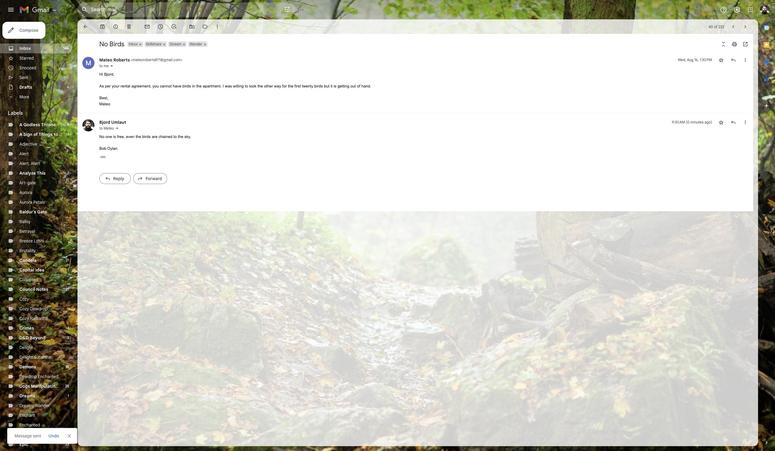 Task type: vqa. For each thing, say whether or not it's contained in the screenshot.


Task type: locate. For each thing, give the bounding box(es) containing it.
to left come
[[54, 132, 58, 137]]

1
[[68, 132, 69, 137], [68, 171, 69, 175], [68, 210, 69, 214], [68, 268, 69, 272], [68, 394, 69, 399]]

main menu image
[[7, 6, 15, 13]]

support image
[[721, 6, 728, 13]]

9:30 am (0 minutes ago) cell
[[672, 119, 713, 125]]

1 not starred checkbox from the top
[[719, 57, 725, 63]]

0 vertical spatial of
[[715, 24, 718, 29]]

not starred checkbox for ago)
[[719, 119, 725, 125]]

demons link
[[19, 365, 36, 370]]

no one is free, even the birds are chained to the sky.
[[99, 135, 191, 139]]

best,
[[99, 96, 108, 100]]

cozy down council
[[19, 297, 29, 302]]

wander right dreamy
[[35, 403, 50, 409]]

cozy up crimes link
[[19, 316, 29, 322]]

aurora
[[19, 190, 32, 195], [19, 200, 32, 205]]

the right in
[[196, 84, 202, 88]]

0 horizontal spatial is
[[113, 135, 116, 139]]

of right out
[[357, 84, 361, 88]]

0 horizontal spatial alert
[[19, 151, 29, 157]]

epic
[[19, 442, 28, 448]]

None search field
[[78, 2, 296, 17]]

1 vertical spatial wander
[[35, 403, 50, 409]]

not starred checkbox right ago)
[[719, 119, 725, 125]]

21 for candela
[[66, 258, 69, 263]]

not starred checkbox for 1:30 pm
[[719, 57, 725, 63]]

not starred image
[[719, 57, 725, 63]]

enchanted down 'enchant'
[[19, 423, 40, 428]]

alert up analyze this
[[31, 161, 40, 166]]

i
[[223, 84, 224, 88]]

mark as unread image
[[144, 24, 150, 30]]

message
[[15, 434, 32, 439]]

undo alert
[[46, 431, 62, 442]]

umlaut
[[111, 120, 126, 125]]

art-gate
[[19, 180, 36, 186]]

Not starred checkbox
[[719, 57, 725, 63], [719, 119, 725, 125]]

d&d beyond link
[[19, 335, 46, 341]]

1 horizontal spatial inbox
[[129, 42, 138, 46]]

1 down the 4
[[68, 132, 69, 137]]

gmail image
[[19, 4, 52, 16]]

5 1 from the top
[[68, 394, 69, 399]]

baldur's gate
[[19, 209, 47, 215]]

1 horizontal spatial is
[[334, 84, 337, 88]]

bjord umlaut
[[99, 120, 126, 125]]

capital idea
[[19, 268, 44, 273]]

to inside labels navigation
[[54, 132, 58, 137]]

inbox up <
[[129, 42, 138, 46]]

delight sunshine link
[[19, 355, 51, 360]]

4 1 from the top
[[68, 268, 69, 272]]

1 vertical spatial enchanted
[[19, 423, 40, 428]]

delight
[[19, 345, 33, 351], [19, 355, 33, 360]]

hi
[[99, 72, 103, 77]]

40
[[709, 24, 714, 29]]

1 vertical spatial no
[[99, 135, 104, 139]]

delight down d&d
[[19, 345, 33, 351]]

a left sign
[[19, 132, 22, 137]]

2 not starred checkbox from the top
[[719, 119, 725, 125]]

of right sign
[[33, 132, 38, 137]]

2 vertical spatial of
[[33, 132, 38, 137]]

1 for dreams
[[68, 394, 69, 399]]

1 horizontal spatial wander
[[190, 42, 203, 46]]

a sign of things to come link
[[19, 132, 71, 137]]

1 21 from the top
[[66, 258, 69, 263]]

23
[[65, 442, 69, 447]]

0 horizontal spatial inbox
[[19, 46, 31, 51]]

capital idea link
[[19, 268, 44, 273]]

delight down delight link
[[19, 355, 33, 360]]

2 vertical spatial cozy
[[19, 316, 29, 322]]

0 horizontal spatial wander
[[35, 403, 50, 409]]

wander inside labels navigation
[[35, 403, 50, 409]]

1 vertical spatial aurora
[[19, 200, 32, 205]]

0 vertical spatial enchanted
[[38, 374, 58, 380]]

of right 40
[[715, 24, 718, 29]]

2 21 from the top
[[66, 287, 69, 292]]

drafts
[[19, 85, 32, 90]]

2 aurora from the top
[[19, 200, 32, 205]]

0 horizontal spatial of
[[33, 132, 38, 137]]

tab list
[[759, 19, 776, 430]]

mateo up "me"
[[99, 57, 112, 63]]

analyze this
[[19, 171, 46, 176]]

gate
[[37, 209, 47, 215]]

enchanted up manipulating
[[38, 374, 58, 380]]

2 delight from the top
[[19, 355, 33, 360]]

art-gate link
[[19, 180, 36, 186]]

aurora link
[[19, 190, 32, 195]]

inbox inside button
[[129, 42, 138, 46]]

a godless throne link
[[19, 122, 56, 128]]

1 for a sign of things to come
[[68, 132, 69, 137]]

1 down 25
[[68, 394, 69, 399]]

birds left but
[[315, 84, 323, 88]]

the right even
[[136, 135, 141, 139]]

drafts link
[[19, 85, 32, 90]]

0 vertical spatial no
[[99, 40, 108, 48]]

cozy down cozy link
[[19, 306, 29, 312]]

you
[[153, 84, 159, 88]]

roberts
[[114, 57, 130, 63]]

wander down move to icon
[[190, 42, 203, 46]]

the
[[196, 84, 202, 88], [258, 84, 263, 88], [288, 84, 294, 88], [136, 135, 141, 139], [178, 135, 183, 139]]

mateo for best,
[[99, 102, 110, 106]]

2 a from the top
[[19, 132, 22, 137]]

dreamy wander
[[19, 403, 50, 409]]

1 vertical spatial delight
[[19, 355, 33, 360]]

of inside labels navigation
[[33, 132, 38, 137]]

a left godless
[[19, 122, 22, 128]]

reply link
[[99, 173, 131, 184]]

mateo roberts cell
[[99, 57, 183, 63]]

0 horizontal spatial birds
[[142, 135, 151, 139]]

back to inbox image
[[82, 24, 88, 30]]

0 vertical spatial 21
[[66, 258, 69, 263]]

18
[[66, 365, 69, 369]]

1 vertical spatial a
[[19, 132, 22, 137]]

chained
[[159, 135, 173, 139]]

minutes
[[691, 120, 704, 125]]

2 vertical spatial mateo
[[104, 126, 114, 131]]

delight for delight sunshine
[[19, 355, 33, 360]]

bob dylan
[[99, 146, 118, 151]]

forward
[[146, 176, 162, 181]]

1 no from the top
[[99, 40, 108, 48]]

is right it
[[334, 84, 337, 88]]

0 vertical spatial a
[[19, 122, 22, 128]]

mateo for to
[[104, 126, 114, 131]]

birds left in
[[183, 84, 191, 88]]

alert up alert, at the left of page
[[19, 151, 29, 157]]

adjective
[[19, 142, 37, 147]]

not starred checkbox right 1:30 pm on the top right
[[719, 57, 725, 63]]

to down bjord
[[99, 126, 103, 131]]

alert
[[7, 14, 766, 444]]

2 cozy from the top
[[19, 306, 29, 312]]

dreams
[[19, 394, 35, 399]]

1 right idea
[[68, 268, 69, 272]]

14
[[66, 326, 69, 331]]

aurora for aurora petals
[[19, 200, 32, 205]]

stream
[[170, 42, 182, 46]]

1 vertical spatial of
[[357, 84, 361, 88]]

hand.
[[362, 84, 372, 88]]

1 delight from the top
[[19, 345, 33, 351]]

21
[[66, 258, 69, 263], [66, 287, 69, 292]]

betrayal link
[[19, 229, 35, 234]]

0 vertical spatial cozy
[[19, 297, 29, 302]]

dewdrop down demons
[[19, 374, 37, 380]]

is right one
[[113, 135, 116, 139]]

mateo down "bjord umlaut"
[[104, 126, 114, 131]]

4
[[67, 122, 69, 127]]

delight for delight link
[[19, 345, 33, 351]]

1 vertical spatial not starred checkbox
[[719, 119, 725, 125]]

inbox up starred at the top left of page
[[19, 46, 31, 51]]

getting
[[338, 84, 350, 88]]

to left "me"
[[99, 64, 103, 68]]

aurora down aurora "link"
[[19, 200, 32, 205]]

the left sky.
[[178, 135, 183, 139]]

1 a from the top
[[19, 122, 22, 128]]

crimes
[[19, 326, 34, 331]]

1 right gate
[[68, 210, 69, 214]]

sent
[[19, 75, 28, 80]]

dewdrop up radiance
[[30, 306, 47, 312]]

1 vertical spatial is
[[113, 135, 116, 139]]

aug
[[688, 58, 694, 62]]

older image
[[743, 24, 749, 30]]

1 cozy from the top
[[19, 297, 29, 302]]

0 vertical spatial wander
[[190, 42, 203, 46]]

to right chained
[[174, 135, 177, 139]]

aurora down art-gate
[[19, 190, 32, 195]]

alert
[[19, 151, 29, 157], [31, 161, 40, 166]]

it
[[331, 84, 333, 88]]

move to image
[[189, 24, 195, 30]]

council notes
[[19, 287, 48, 292]]

your
[[112, 84, 120, 88]]

mateo
[[99, 57, 112, 63], [99, 102, 110, 106], [104, 126, 114, 131]]

2 1 from the top
[[68, 171, 69, 175]]

sign
[[23, 132, 32, 137]]

council notes link
[[19, 287, 48, 292]]

dreamy
[[19, 403, 34, 409]]

starred link
[[19, 55, 34, 61]]

no left birds
[[99, 40, 108, 48]]

1 horizontal spatial alert
[[31, 161, 40, 166]]

wander
[[190, 42, 203, 46], [35, 403, 50, 409]]

inbox for inbox button
[[129, 42, 138, 46]]

dreams link
[[19, 394, 35, 399]]

2 no from the top
[[99, 135, 104, 139]]

1 1 from the top
[[68, 132, 69, 137]]

no for no birds
[[99, 40, 108, 48]]

ballsy
[[19, 219, 31, 225]]

more
[[19, 94, 29, 100]]

1 aurora from the top
[[19, 190, 32, 195]]

1 vertical spatial mateo
[[99, 102, 110, 106]]

inbox for the inbox link on the top
[[19, 46, 31, 51]]

1 vertical spatial cozy
[[19, 306, 29, 312]]

no left one
[[99, 135, 104, 139]]

inbox inside labels navigation
[[19, 46, 31, 51]]

1 right this
[[68, 171, 69, 175]]

enchant
[[19, 413, 35, 419]]

dylan
[[108, 146, 118, 151]]

enchanted
[[38, 374, 58, 380], [19, 423, 40, 428]]

cozy dewdrop
[[19, 306, 47, 312]]

0 vertical spatial not starred checkbox
[[719, 57, 725, 63]]

wander button
[[189, 42, 203, 47]]

show details image
[[115, 127, 119, 130]]

3 1 from the top
[[68, 210, 69, 214]]

adjective link
[[19, 142, 37, 147]]

0 vertical spatial is
[[334, 84, 337, 88]]

birds left are
[[142, 135, 151, 139]]

no for no one is free, even the birds are chained to the sky.
[[99, 135, 104, 139]]

0 vertical spatial aurora
[[19, 190, 32, 195]]

0 vertical spatial delight
[[19, 345, 33, 351]]

1 vertical spatial 21
[[66, 287, 69, 292]]

snoozed
[[19, 65, 36, 71]]

mateo down best,
[[99, 102, 110, 106]]

advanced search options image
[[281, 3, 293, 15]]

list
[[78, 51, 749, 190]]

hi bjord,
[[99, 72, 115, 77]]

ballsy link
[[19, 219, 31, 225]]

no birds
[[99, 40, 125, 48]]

3 cozy from the top
[[19, 316, 29, 322]]

1 horizontal spatial of
[[357, 84, 361, 88]]

newer image
[[731, 24, 737, 30]]



Task type: describe. For each thing, give the bounding box(es) containing it.
inbox link
[[19, 46, 31, 51]]

0 vertical spatial dewdrop
[[30, 306, 47, 312]]

cozy for cozy radiance
[[19, 316, 29, 322]]

21 for council notes
[[66, 287, 69, 292]]

(0
[[687, 120, 690, 125]]

list containing mateo roberts
[[78, 51, 749, 190]]

capital
[[19, 268, 34, 273]]

search mail image
[[79, 4, 90, 15]]

analyze this link
[[19, 171, 46, 176]]

bob
[[99, 146, 106, 151]]

1 vertical spatial alert
[[31, 161, 40, 166]]

dreamy wander link
[[19, 403, 50, 409]]

more button
[[0, 92, 73, 102]]

146
[[63, 46, 69, 51]]

birds
[[110, 40, 125, 48]]

snoozed link
[[19, 65, 36, 71]]

stream button
[[169, 42, 182, 47]]

a godless throne
[[19, 122, 56, 128]]

willing
[[233, 84, 244, 88]]

alert,
[[19, 161, 30, 166]]

delight link
[[19, 345, 33, 351]]

labels image
[[202, 24, 208, 30]]

to left look
[[245, 84, 248, 88]]

settings image
[[734, 6, 741, 13]]

notes
[[36, 287, 48, 292]]

sunshine
[[34, 355, 51, 360]]

apartment.
[[203, 84, 222, 88]]

1 for analyze this
[[68, 171, 69, 175]]

out
[[351, 84, 356, 88]]

a for a godless throne
[[19, 122, 22, 128]]

cozy for cozy link
[[19, 297, 29, 302]]

undo
[[49, 434, 59, 439]]

per
[[105, 84, 111, 88]]

me
[[104, 64, 109, 68]]

not starred image
[[719, 119, 725, 125]]

labels heading
[[8, 110, 64, 116]]

rental
[[121, 84, 130, 88]]

show trimmed content image
[[99, 155, 107, 159]]

to me
[[99, 64, 109, 68]]

labels navigation
[[0, 19, 78, 452]]

0 vertical spatial mateo
[[99, 57, 112, 63]]

1 vertical spatial dewdrop
[[19, 374, 37, 380]]

collapse
[[19, 277, 36, 283]]

wed, aug 16, 1:30 pm
[[679, 58, 713, 62]]

enchanted link
[[19, 423, 40, 428]]

idea
[[35, 268, 44, 273]]

as per your rental agreement, you cannot have birds in the apartment. i was willing to look the other way for the first twenty birds but it is getting out of hand.
[[99, 84, 372, 88]]

1 horizontal spatial birds
[[183, 84, 191, 88]]

throne
[[41, 122, 56, 128]]

cozy link
[[19, 297, 29, 302]]

Search mail text field
[[91, 7, 267, 13]]

aurora petals link
[[19, 200, 45, 205]]

delete image
[[126, 24, 132, 30]]

wander inside button
[[190, 42, 203, 46]]

1:30 pm
[[700, 58, 713, 62]]

2 horizontal spatial of
[[715, 24, 718, 29]]

cozy radiance
[[19, 316, 48, 322]]

radiance
[[30, 316, 48, 322]]

archive image
[[99, 24, 105, 30]]

the right look
[[258, 84, 263, 88]]

look
[[249, 84, 257, 88]]

baldur's
[[19, 209, 36, 215]]

collapse link
[[19, 277, 36, 283]]

show details image
[[110, 64, 114, 68]]

report spam image
[[113, 24, 119, 30]]

skillshare
[[146, 42, 162, 46]]

40 of 222
[[709, 24, 725, 29]]

dewdrop enchanted
[[19, 374, 58, 380]]

wed, aug 16, 1:30 pm cell
[[679, 57, 713, 63]]

ago)
[[705, 120, 713, 125]]

manipulating
[[31, 384, 58, 389]]

brutality link
[[19, 248, 36, 254]]

mateoroberts871@gmail.com
[[133, 58, 181, 62]]

epic link
[[19, 442, 28, 448]]

but
[[324, 84, 330, 88]]

alert containing message sent
[[7, 14, 766, 444]]

9:30 am
[[672, 120, 686, 125]]

way
[[274, 84, 281, 88]]

9:30 am (0 minutes ago)
[[672, 120, 713, 125]]

a sign of things to come
[[19, 132, 71, 137]]

d&d
[[19, 335, 29, 341]]

enigma
[[19, 432, 34, 438]]

1 for capital idea
[[68, 268, 69, 272]]

a for a sign of things to come
[[19, 132, 22, 137]]

wed,
[[679, 58, 687, 62]]

free,
[[117, 135, 125, 139]]

are
[[152, 135, 158, 139]]

2 horizontal spatial birds
[[315, 84, 323, 88]]

aurora for aurora "link"
[[19, 190, 32, 195]]

reply
[[113, 176, 124, 181]]

other
[[264, 84, 273, 88]]

forward link
[[133, 173, 167, 184]]

16,
[[695, 58, 699, 62]]

petals
[[33, 200, 45, 205]]

>
[[181, 58, 183, 62]]

add to tasks image
[[171, 24, 177, 30]]

more image
[[215, 24, 221, 30]]

message sent
[[15, 434, 41, 439]]

mateo roberts < mateoroberts871@gmail.com >
[[99, 57, 183, 63]]

cozy for cozy dewdrop
[[19, 306, 29, 312]]

crimes link
[[19, 326, 34, 331]]

even
[[126, 135, 135, 139]]

things
[[39, 132, 53, 137]]

skillshare button
[[145, 42, 162, 47]]

first
[[295, 84, 301, 88]]

0 vertical spatial alert
[[19, 151, 29, 157]]

the right for
[[288, 84, 294, 88]]

cozy radiance link
[[19, 316, 48, 322]]

art-
[[19, 180, 27, 186]]

one
[[106, 135, 112, 139]]

labels
[[8, 110, 23, 116]]

to mateo
[[99, 126, 114, 131]]

breeze lush link
[[19, 238, 43, 244]]

sent
[[33, 434, 41, 439]]

1 for baldur's gate
[[68, 210, 69, 214]]

snooze image
[[158, 24, 164, 30]]

as
[[99, 84, 104, 88]]

baldur's gate link
[[19, 209, 47, 215]]

analyze
[[19, 171, 36, 176]]



